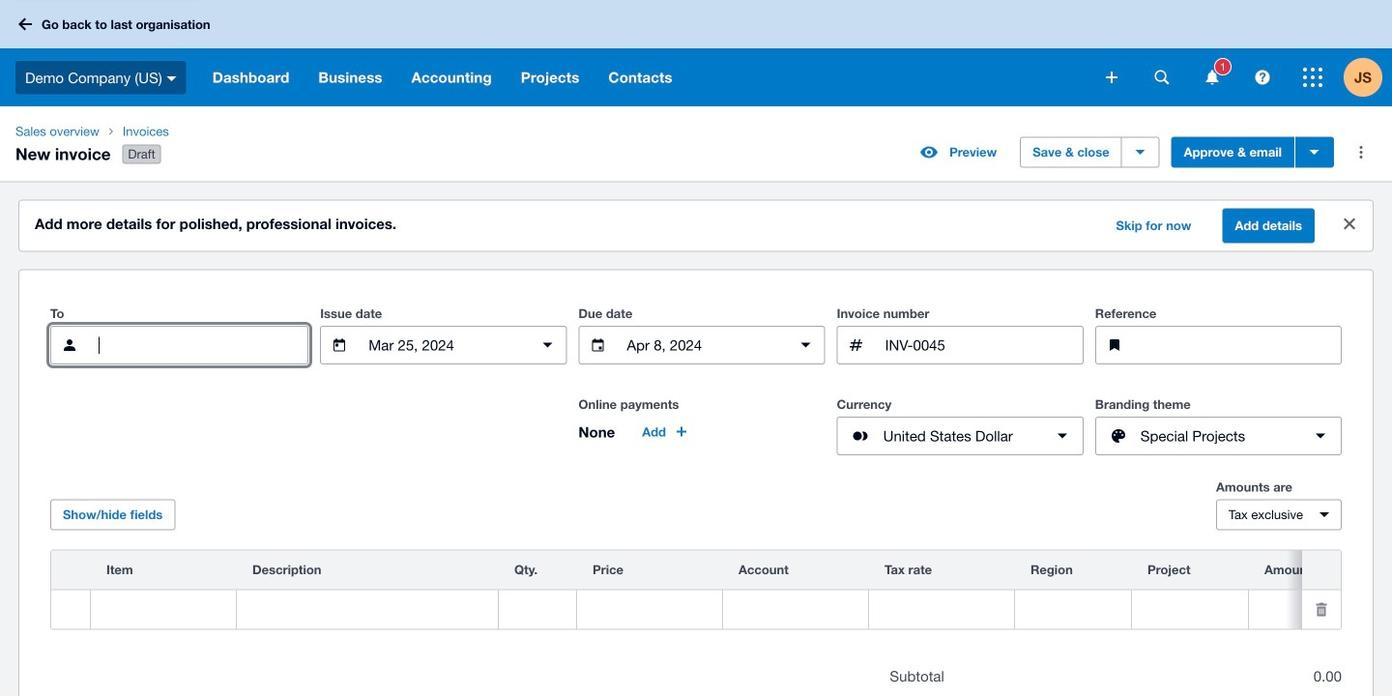 Task type: describe. For each thing, give the bounding box(es) containing it.
2 more date options image from the left
[[787, 326, 825, 365]]

2 svg image from the left
[[1255, 70, 1270, 85]]

more line item options element
[[1302, 551, 1341, 589]]

invoice number element
[[837, 326, 1083, 365]]

1 svg image from the left
[[1155, 70, 1169, 85]]



Task type: locate. For each thing, give the bounding box(es) containing it.
svg image
[[1155, 70, 1169, 85], [1255, 70, 1270, 85]]

None field
[[91, 591, 236, 628], [499, 591, 576, 628], [577, 591, 722, 628], [1249, 591, 1392, 628], [91, 591, 236, 628], [499, 591, 576, 628], [577, 591, 722, 628], [1249, 591, 1392, 628]]

None text field
[[625, 327, 779, 364], [883, 327, 1083, 364], [625, 327, 779, 364], [883, 327, 1083, 364]]

more invoice options image
[[1342, 133, 1380, 172]]

more date options image
[[528, 326, 567, 365], [787, 326, 825, 365]]

invoice line item list element
[[50, 550, 1392, 630]]

svg image
[[18, 18, 32, 30], [1303, 68, 1322, 87], [1206, 70, 1219, 85], [1106, 72, 1118, 83], [167, 76, 177, 81]]

0 horizontal spatial more date options image
[[528, 326, 567, 365]]

1 horizontal spatial svg image
[[1255, 70, 1270, 85]]

0 horizontal spatial svg image
[[1155, 70, 1169, 85]]

remove image
[[1302, 590, 1341, 629]]

1 more date options image from the left
[[528, 326, 567, 365]]

1 horizontal spatial more date options image
[[787, 326, 825, 365]]

None text field
[[97, 327, 308, 364], [367, 327, 520, 364], [1141, 327, 1341, 364], [237, 591, 498, 628], [97, 327, 308, 364], [367, 327, 520, 364], [1141, 327, 1341, 364], [237, 591, 498, 628]]

banner
[[0, 0, 1392, 106]]

contact element
[[50, 326, 309, 365]]



Task type: vqa. For each thing, say whether or not it's contained in the screenshot.
left Approved
no



